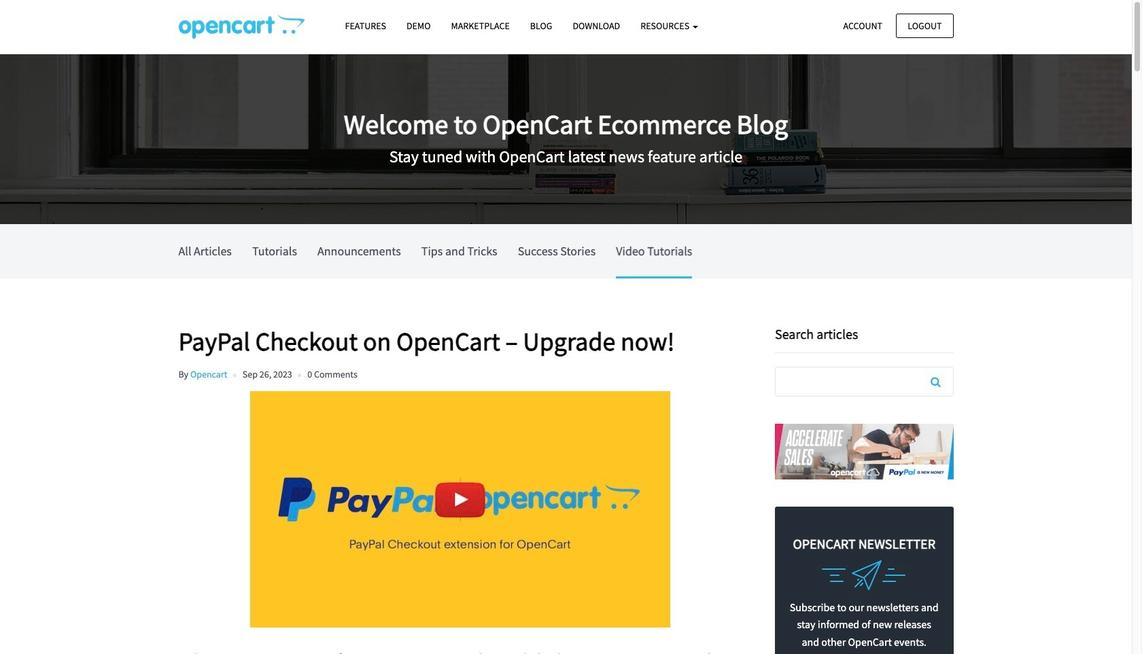 Task type: locate. For each thing, give the bounding box(es) containing it.
None text field
[[776, 368, 953, 396]]



Task type: vqa. For each thing, say whether or not it's contained in the screenshot.
middle plus square o image
no



Task type: describe. For each thing, give the bounding box(es) containing it.
opencart - blog image
[[178, 14, 304, 39]]

search image
[[931, 377, 941, 388]]

paypal checkout on opencart – upgrade now! image
[[178, 392, 741, 628]]



